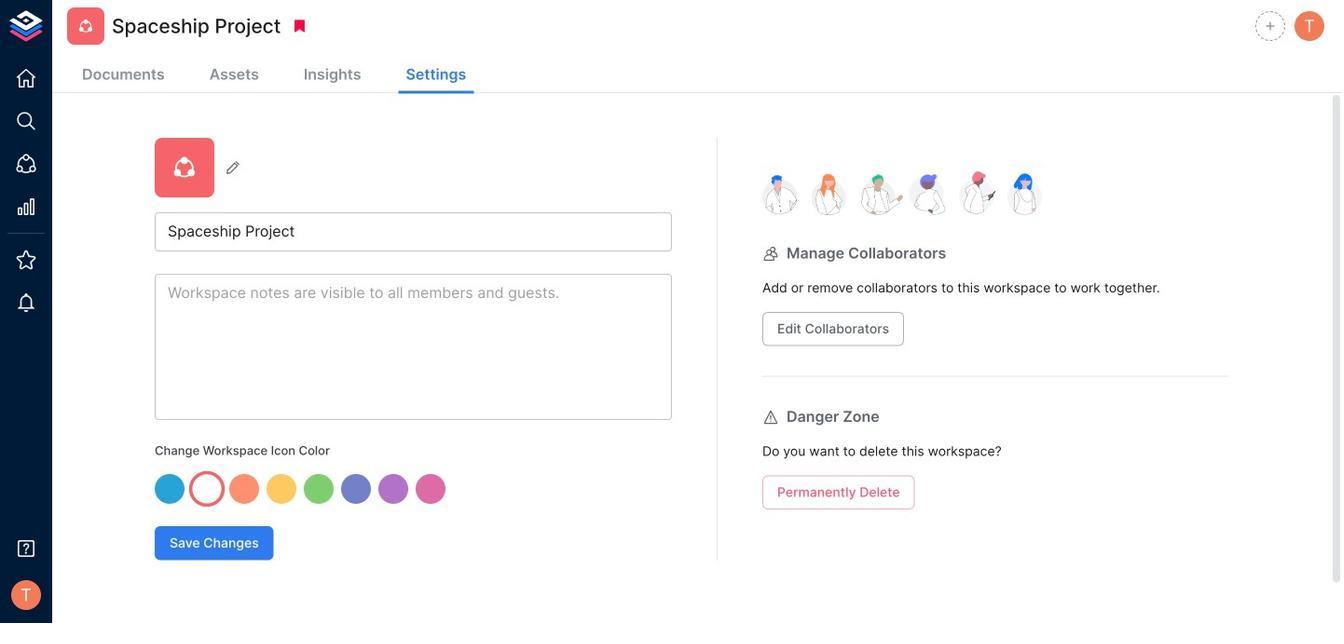 Task type: vqa. For each thing, say whether or not it's contained in the screenshot.
the right Favorite image
no



Task type: locate. For each thing, give the bounding box(es) containing it.
Workspace Name text field
[[155, 213, 672, 252]]

Workspace notes are visible to all members and guests. text field
[[155, 274, 672, 421]]



Task type: describe. For each thing, give the bounding box(es) containing it.
remove bookmark image
[[291, 18, 308, 35]]



